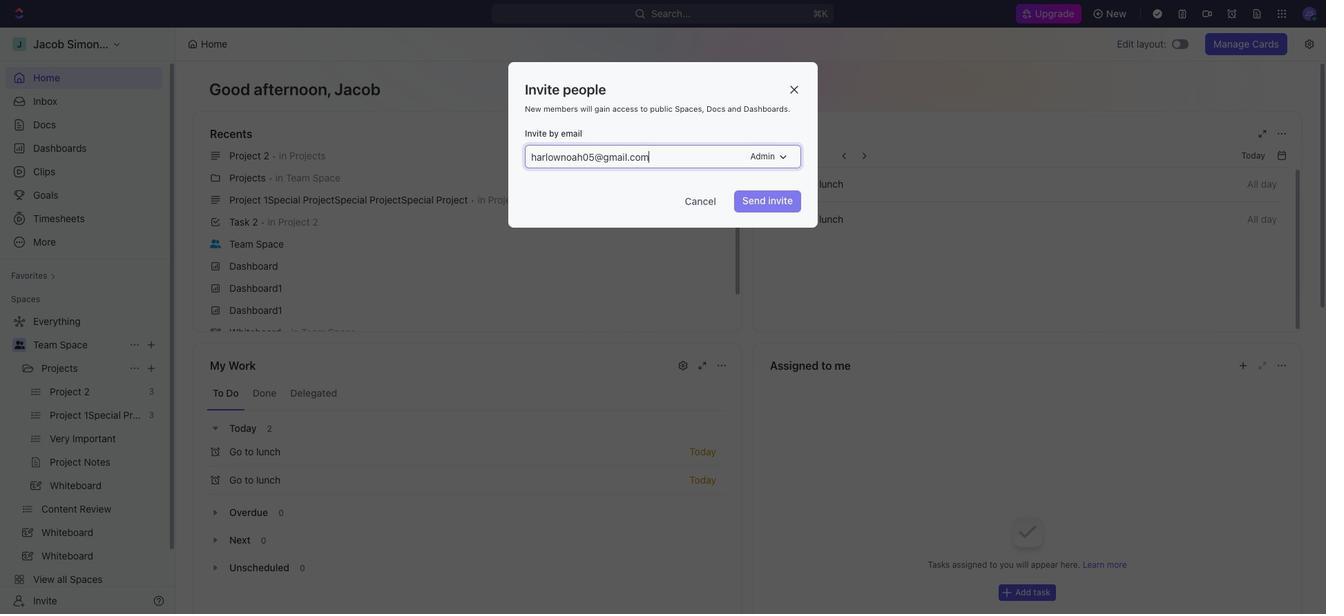 Task type: locate. For each thing, give the bounding box(es) containing it.
Email, comma or space separated text field
[[527, 146, 746, 168]]

tree
[[6, 311, 162, 615]]

1 vertical spatial user group image
[[14, 341, 25, 350]]

1 horizontal spatial user group image
[[210, 240, 221, 248]]

user group image
[[210, 240, 221, 248], [14, 341, 25, 350]]

0 horizontal spatial user group image
[[14, 341, 25, 350]]

tab list
[[207, 377, 727, 411]]

0 vertical spatial user group image
[[210, 240, 221, 248]]



Task type: describe. For each thing, give the bounding box(es) containing it.
tree inside "sidebar" navigation
[[6, 311, 162, 615]]

sidebar navigation
[[0, 28, 176, 615]]

user group image inside tree
[[14, 341, 25, 350]]



Task type: vqa. For each thing, say whether or not it's contained in the screenshot.
left With
no



